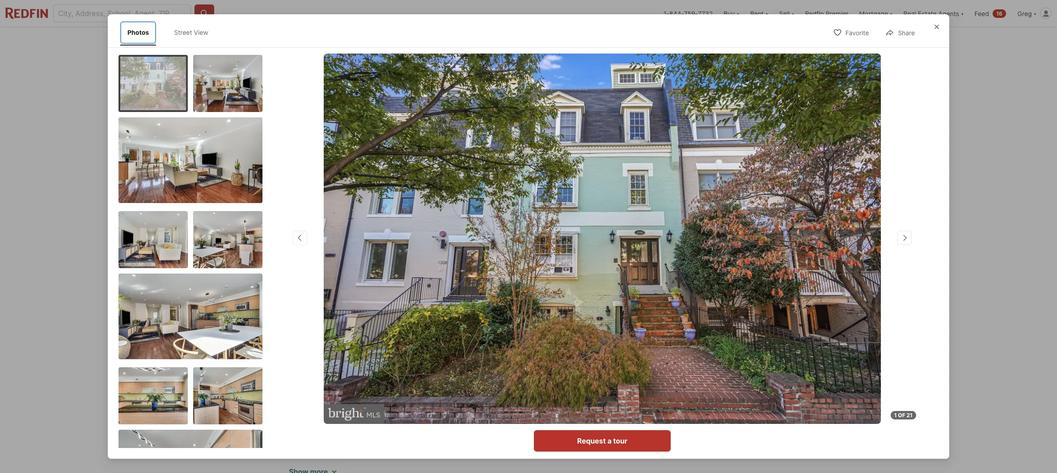 Task type: locate. For each thing, give the bounding box(es) containing it.
of
[[898, 413, 905, 419]]

other
[[447, 460, 465, 469]]

view
[[194, 29, 208, 36], [336, 265, 351, 272]]

1 horizontal spatial 1310
[[322, 403, 346, 415]]

attached
[[525, 428, 555, 437]]

with up 1/4
[[404, 439, 419, 448]]

belmont inside the 1310 belmont st nw #1
[[700, 312, 736, 322]]

a right lovely
[[607, 437, 612, 446]]

a right send
[[690, 383, 694, 392]]

1 horizontal spatial tab list
[[289, 27, 592, 51]]

4 tab from the left
[[425, 29, 472, 51]]

1 baths
[[406, 313, 425, 336]]

2 vertical spatial st
[[393, 403, 403, 415]]

from down rent.
[[428, 450, 443, 459]]

1 horizontal spatial street
[[316, 265, 335, 272]]

#1 left washington
[[360, 296, 367, 305]]

1 vertical spatial street
[[316, 265, 335, 272]]

0 horizontal spatial 1310
[[289, 296, 305, 305]]

entrances
[[289, 460, 323, 469]]

street inside tab
[[174, 29, 192, 36]]

1 horizontal spatial tour
[[709, 354, 724, 363]]

1 vertical spatial request
[[577, 437, 606, 446]]

0 vertical spatial 21
[[724, 265, 731, 272]]

0 vertical spatial and
[[325, 460, 337, 469]]

0 horizontal spatial request
[[577, 437, 606, 446]]

2 horizontal spatial belmont
[[700, 312, 736, 322]]

house:
[[313, 428, 336, 437]]

21 right of at the bottom
[[907, 413, 913, 419]]

2 vertical spatial belmont
[[348, 403, 390, 415]]

in-
[[479, 439, 488, 448]]

1 vertical spatial request a tour
[[577, 437, 627, 446]]

plus
[[490, 460, 504, 469]]

#1 up 11-
[[426, 403, 438, 415]]

a down the closet
[[558, 471, 562, 474]]

in
[[371, 358, 376, 365]]

0 vertical spatial request a tour
[[674, 354, 724, 363]]

image image
[[289, 52, 625, 285], [628, 52, 768, 167], [193, 55, 262, 112], [120, 57, 186, 110], [118, 117, 262, 203], [628, 170, 768, 285], [118, 211, 188, 269], [193, 211, 262, 269], [118, 274, 262, 360], [118, 368, 188, 425], [193, 368, 262, 425]]

tour inside dialog
[[613, 437, 627, 446]]

redfin premier button
[[800, 0, 854, 27]]

0 vertical spatial tour
[[709, 354, 724, 363]]

21 left the photos
[[724, 265, 731, 272]]

2 horizontal spatial 1
[[894, 413, 897, 419]]

1 horizontal spatial request a tour
[[674, 354, 724, 363]]

#1 down the contact
[[657, 325, 668, 336]]

view down "submit search" image on the top
[[194, 29, 208, 36]]

0 vertical spatial nw
[[346, 296, 358, 305]]

, left washington
[[367, 296, 369, 305]]

view inside tab
[[194, 29, 208, 36]]

feed
[[975, 10, 989, 17]]

located
[[372, 450, 398, 459]]

lovely
[[568, 439, 587, 448]]

2 vertical spatial nw
[[406, 403, 424, 415]]

1 inside 1 baths
[[406, 313, 411, 326]]

0 horizontal spatial nw
[[346, 296, 358, 305]]

0 vertical spatial street view
[[174, 29, 208, 36]]

#1
[[360, 296, 367, 305], [657, 325, 668, 336], [426, 403, 438, 415]]

(888) 455-6040
[[676, 408, 734, 417]]

5 tab from the left
[[472, 29, 514, 51]]

0 vertical spatial st
[[336, 296, 344, 305]]

2 vertical spatial #1
[[426, 403, 438, 415]]

1 up baths
[[406, 313, 411, 326]]

the
[[445, 450, 457, 459]]

0 horizontal spatial 21
[[724, 265, 731, 272]]

2 horizontal spatial nw
[[639, 325, 655, 336]]

0 vertical spatial #1
[[360, 296, 367, 305]]

patio/balcony
[[400, 358, 435, 365]]

case up conveniently
[[339, 439, 355, 448]]

1 horizontal spatial view
[[336, 265, 351, 272]]

st for 1310 belmont st nw #1 , washington , dc 20009
[[336, 296, 344, 305]]

1
[[367, 313, 372, 326], [406, 313, 411, 326], [894, 413, 897, 419]]

photos
[[127, 29, 149, 36]]

1 horizontal spatial #1
[[426, 403, 438, 415]]

0 horizontal spatial tab list
[[118, 20, 224, 45]]

7732
[[698, 10, 713, 17]]

nw inside the 1310 belmont st nw #1
[[639, 325, 655, 336]]

private up 'an'
[[345, 460, 369, 469]]

455-
[[697, 408, 715, 417]]

2 vertical spatial 1310
[[322, 403, 346, 415]]

furnished
[[475, 428, 507, 437]]

belmont for 1310 belmont st nw #1 , washington , dc 20009
[[307, 296, 334, 305]]

tab
[[289, 29, 346, 51], [346, 29, 393, 51], [393, 29, 425, 51], [425, 29, 472, 51], [472, 29, 514, 51], [514, 29, 585, 51]]

1 inside request a tour dialog
[[894, 413, 897, 419]]

1 for 1 baths
[[406, 313, 411, 326]]

0 horizontal spatial private
[[345, 460, 369, 469]]

request a tour down parking
[[577, 437, 627, 446]]

1 vertical spatial #1
[[657, 325, 668, 336]]

request a tour button
[[639, 348, 758, 369], [534, 431, 671, 453]]

and
[[325, 460, 337, 469], [543, 471, 556, 474]]

pet
[[294, 358, 303, 365]]

1 vertical spatial street view
[[316, 265, 351, 272]]

1 left of at the bottom
[[894, 413, 897, 419]]

1 horizontal spatial 1
[[406, 313, 411, 326]]

unit
[[488, 439, 501, 448]]

,
[[367, 296, 369, 305], [411, 296, 413, 305]]

sq
[[447, 327, 456, 336]]

0 horizontal spatial request a tour
[[577, 437, 627, 446]]

(not
[[390, 460, 403, 469]]

tour up message
[[709, 354, 724, 363]]

2 , from the left
[[411, 296, 413, 305]]

0 vertical spatial view
[[194, 29, 208, 36]]

tab list
[[118, 20, 224, 45], [289, 27, 592, 51]]

message
[[695, 383, 727, 392]]

and up the lighting,
[[325, 460, 337, 469]]

case down 28
[[367, 439, 383, 448]]

0 vertical spatial street
[[174, 29, 192, 36]]

request a tour button up space,
[[534, 431, 671, 453]]

enjoy
[[538, 450, 557, 459]]

3 tab from the left
[[393, 29, 425, 51]]

with up washer/dryer. at the bottom
[[509, 428, 523, 437]]

redfin premier
[[805, 10, 848, 17]]

2 horizontal spatial #1
[[657, 325, 668, 336]]

1 vertical spatial nw
[[639, 325, 655, 336]]

street view tab
[[167, 21, 215, 44]]

nw up october
[[406, 403, 424, 415]]

2 vertical spatial with
[[430, 460, 445, 469]]

from
[[412, 428, 428, 437], [428, 450, 443, 459]]

private
[[559, 450, 582, 459], [345, 460, 369, 469]]

request
[[674, 354, 702, 363], [577, 437, 606, 446]]

st for 1310 belmont st nw #1
[[738, 312, 747, 322]]

1 vertical spatial and
[[543, 471, 556, 474]]

tour right lovely
[[613, 437, 627, 446]]

a
[[704, 354, 708, 363], [690, 383, 694, 392], [607, 437, 612, 446], [339, 460, 343, 469], [558, 471, 562, 474]]

view up 1310 belmont st nw #1 , washington , dc 20009
[[336, 265, 351, 272]]

rented
[[449, 428, 473, 437]]

1 horizontal spatial 21
[[907, 413, 913, 419]]

1 vertical spatial view
[[336, 265, 351, 272]]

favorite
[[845, 29, 869, 37]]

1 vertical spatial private
[[345, 460, 369, 469]]

street view inside street view button
[[316, 265, 351, 272]]

1 vertical spatial st
[[738, 312, 747, 322]]

send
[[670, 383, 688, 392]]

lighting,
[[327, 471, 354, 474]]

nw for 1310 belmont st nw #1 , washington , dc 20009
[[346, 296, 358, 305]]

0 horizontal spatial view
[[194, 29, 208, 36]]

0 horizontal spatial belmont
[[307, 296, 334, 305]]

0 horizontal spatial tour
[[613, 437, 627, 446]]

0 horizontal spatial case
[[339, 439, 355, 448]]

space,
[[562, 460, 584, 469]]

1 horizontal spatial street view
[[316, 265, 351, 272]]

21 photos button
[[704, 260, 761, 278]]

st
[[336, 296, 344, 305], [738, 312, 747, 322], [393, 403, 403, 415]]

share button
[[878, 23, 922, 42]]

#1 inside the 1310 belmont st nw #1
[[657, 325, 668, 336]]

0 vertical spatial with
[[509, 428, 523, 437]]

1 inside 1 beds
[[367, 313, 372, 326]]

1 up beds
[[367, 313, 372, 326]]

tab list containing photos
[[118, 20, 224, 45]]

request a tour dialog
[[108, 14, 949, 474]]

mile
[[412, 450, 426, 459]]

1 vertical spatial tour
[[613, 437, 627, 446]]

request a tour up send a message button at the right bottom
[[674, 354, 724, 363]]

, left dc
[[411, 296, 413, 305]]

1 vertical spatial 21
[[907, 413, 913, 419]]

(888)
[[676, 408, 696, 417]]

2 horizontal spatial street
[[466, 450, 487, 459]]

1310
[[289, 296, 305, 305], [677, 312, 697, 322], [322, 403, 346, 415]]

1 vertical spatial from
[[428, 450, 443, 459]]

0 horizontal spatial with
[[404, 439, 419, 448]]

nw down the contact
[[639, 325, 655, 336]]

2 horizontal spatial st
[[738, 312, 747, 322]]

1-
[[664, 10, 669, 17]]

1 for 1 beds
[[367, 313, 372, 326]]

(888) 455-6040 link
[[639, 402, 758, 423]]

1310 for 1310 belmont st nw #1
[[677, 312, 697, 322]]

0 horizontal spatial st
[[336, 296, 344, 305]]

1 horizontal spatial nw
[[406, 403, 424, 415]]

2 vertical spatial street
[[466, 450, 487, 459]]

0 horizontal spatial 1
[[367, 313, 372, 326]]

1 vertical spatial 1310
[[677, 312, 697, 322]]

and down the closet
[[543, 471, 556, 474]]

1 for 1 of 21
[[894, 413, 897, 419]]

1 horizontal spatial private
[[559, 450, 582, 459]]

nw up /mo
[[346, 296, 358, 305]]

request a tour
[[674, 354, 724, 363], [577, 437, 627, 446]]

1 vertical spatial belmont
[[700, 312, 736, 322]]

decorative
[[289, 471, 325, 474]]

request a tour button up send a message button at the right bottom
[[639, 348, 758, 369]]

21 photos
[[724, 265, 753, 272]]

0 vertical spatial private
[[559, 450, 582, 459]]

with up 'european'
[[430, 460, 445, 469]]

1 vertical spatial with
[[404, 439, 419, 448]]

beds
[[367, 327, 384, 336]]

0 horizontal spatial street
[[174, 29, 192, 36]]

1 horizontal spatial ,
[[411, 296, 413, 305]]

from up pet
[[412, 428, 428, 437]]

request inside dialog
[[577, 437, 606, 446]]

friendly
[[304, 358, 324, 365]]

0 horizontal spatial #1
[[360, 296, 367, 305]]

(888) 455-6040 button
[[639, 402, 758, 423]]

street view
[[174, 29, 208, 36], [316, 265, 351, 272]]

0 horizontal spatial street view
[[174, 29, 208, 36]]

0 vertical spatial 1310
[[289, 296, 305, 305]]

0 horizontal spatial and
[[325, 460, 337, 469]]

1 horizontal spatial with
[[430, 460, 445, 469]]

redfin
[[805, 10, 824, 17]]

813 sq ft
[[447, 313, 465, 336]]

1310 inside the 1310 belmont st nw #1
[[677, 312, 697, 322]]

contact
[[639, 312, 677, 322]]

private up space,
[[559, 450, 582, 459]]

21 inside button
[[724, 265, 731, 272]]

1 horizontal spatial case
[[367, 439, 383, 448]]

street
[[174, 29, 192, 36], [316, 265, 335, 272], [466, 450, 487, 459]]

st inside the 1310 belmont st nw #1
[[738, 312, 747, 322]]

1 horizontal spatial request
[[674, 354, 702, 363]]

request down parking
[[577, 437, 606, 446]]

request up send
[[674, 354, 702, 363]]

favorite button
[[825, 23, 877, 42]]

0 horizontal spatial ,
[[367, 296, 369, 305]]

0 vertical spatial belmont
[[307, 296, 334, 305]]

rent.
[[434, 439, 449, 448]]

16
[[996, 10, 1003, 17]]

street view inside street view tab
[[174, 29, 208, 36]]

2 horizontal spatial 1310
[[677, 312, 697, 322]]



Task type: describe. For each thing, give the bounding box(es) containing it.
1-844-759-7732 link
[[664, 10, 713, 17]]

shower,
[[400, 471, 427, 474]]

ft
[[458, 327, 464, 336]]

oversized
[[366, 471, 398, 474]]

0 vertical spatial from
[[412, 428, 428, 437]]

1310 belmont st nw #1
[[639, 312, 747, 336]]

844-
[[669, 10, 684, 17]]

759-
[[684, 10, 698, 17]]

/mo
[[326, 313, 346, 326]]

20009
[[427, 296, 449, 305]]

unit
[[377, 358, 388, 365]]

basis
[[385, 439, 402, 448]]

conveniently
[[327, 450, 370, 459]]

street inside *open house: saturday, 28 october from 11-1* rented furnished with attached parking included! pets case by case basis with pet rent. private, in-unit washer/dryer. this lovely property is conveniently located 1/4 mile from the u street metro station. enjoy private entrances and a private patio (not shared with other units!) plus generous closet space, decorative lighting, an oversized shower, european style kitchen cabinetry, and a spaci
[[466, 450, 487, 459]]

private,
[[451, 439, 477, 448]]

1 case from the left
[[339, 439, 355, 448]]

dc
[[415, 296, 425, 305]]

premier
[[826, 10, 848, 17]]

1310 belmont st nw #1 , washington , dc 20009
[[289, 296, 449, 305]]

pet
[[421, 439, 432, 448]]

property
[[289, 450, 318, 459]]

included!
[[289, 439, 320, 448]]

#1 for 1310 belmont st nw #1 , washington , dc 20009
[[360, 296, 367, 305]]

european
[[429, 471, 461, 474]]

*open
[[289, 428, 311, 437]]

28
[[372, 428, 381, 437]]

baths
[[406, 327, 425, 336]]

parking
[[557, 428, 583, 437]]

1 of 21
[[894, 413, 913, 419]]

1310 for 1310 belmont st nw #1 , washington , dc 20009
[[289, 296, 305, 305]]

pet friendly
[[294, 358, 324, 365]]

6040
[[715, 408, 734, 417]]

request a tour inside dialog
[[577, 437, 627, 446]]

u
[[459, 450, 464, 459]]

map entry image
[[569, 296, 614, 341]]

1310 belmont st nw #1 image
[[324, 54, 881, 425]]

0 vertical spatial request
[[674, 354, 702, 363]]

2 horizontal spatial with
[[509, 428, 523, 437]]

generous
[[506, 460, 537, 469]]

City, Address, School, Agent, ZIP search field
[[53, 4, 191, 22]]

style
[[463, 471, 479, 474]]

by
[[357, 439, 365, 448]]

closet
[[539, 460, 560, 469]]

station.
[[511, 450, 536, 459]]

#1 for 1310 belmont st nw #1
[[657, 325, 668, 336]]

1 vertical spatial request a tour button
[[534, 431, 671, 453]]

1/4
[[400, 450, 410, 459]]

2 tab from the left
[[346, 29, 393, 51]]

21 inside request a tour dialog
[[907, 413, 913, 419]]

saturday,
[[338, 428, 370, 437]]

about
[[289, 403, 320, 415]]

is
[[320, 450, 325, 459]]

an
[[356, 471, 364, 474]]

6 tab from the left
[[514, 29, 585, 51]]

share
[[898, 29, 915, 37]]

metro
[[489, 450, 509, 459]]

photos
[[732, 265, 753, 272]]

*open house: saturday, 28 october from 11-1* rented furnished with attached parking included! pets case by case basis with pet rent. private, in-unit washer/dryer. this lovely property is conveniently located 1/4 mile from the u street metro station. enjoy private entrances and a private patio (not shared with other units!) plus generous closet space, decorative lighting, an oversized shower, european style kitchen cabinetry, and a spaci
[[289, 428, 596, 474]]

nw for 1310 belmont st nw #1
[[639, 325, 655, 336]]

tab list inside request a tour dialog
[[118, 20, 224, 45]]

1 , from the left
[[367, 296, 369, 305]]

a inside button
[[690, 383, 694, 392]]

$3,000 /mo
[[289, 313, 346, 326]]

photos tab
[[120, 21, 156, 44]]

a up the lighting,
[[339, 460, 343, 469]]

kitchen
[[481, 471, 506, 474]]

$3,000
[[289, 313, 326, 326]]

send a message
[[670, 383, 727, 392]]

submit search image
[[200, 9, 209, 18]]

2 case from the left
[[367, 439, 383, 448]]

units!)
[[467, 460, 488, 469]]

w/d in unit
[[359, 358, 388, 365]]

0 vertical spatial request a tour button
[[639, 348, 758, 369]]

this
[[551, 439, 566, 448]]

belmont for 1310 belmont st nw #1
[[700, 312, 736, 322]]

1*
[[440, 428, 447, 437]]

11-
[[430, 428, 440, 437]]

1 tab from the left
[[289, 29, 346, 51]]

pets
[[322, 439, 337, 448]]

a up message
[[704, 354, 708, 363]]

street inside button
[[316, 265, 335, 272]]

1 horizontal spatial belmont
[[348, 403, 390, 415]]

1-844-759-7732
[[664, 10, 713, 17]]

washer/dryer.
[[503, 439, 549, 448]]

1 horizontal spatial st
[[393, 403, 403, 415]]

813
[[447, 313, 465, 326]]

a inside dialog
[[607, 437, 612, 446]]

view inside button
[[336, 265, 351, 272]]

a/c
[[337, 358, 346, 365]]

1 horizontal spatial and
[[543, 471, 556, 474]]

patio
[[371, 460, 388, 469]]

october
[[383, 428, 410, 437]]

1 beds
[[367, 313, 384, 336]]

shared
[[405, 460, 428, 469]]

w/d
[[359, 358, 370, 365]]

about 1310 belmont st nw #1
[[289, 403, 438, 415]]

cabinetry,
[[508, 471, 541, 474]]



Task type: vqa. For each thing, say whether or not it's contained in the screenshot.
725K to the top
no



